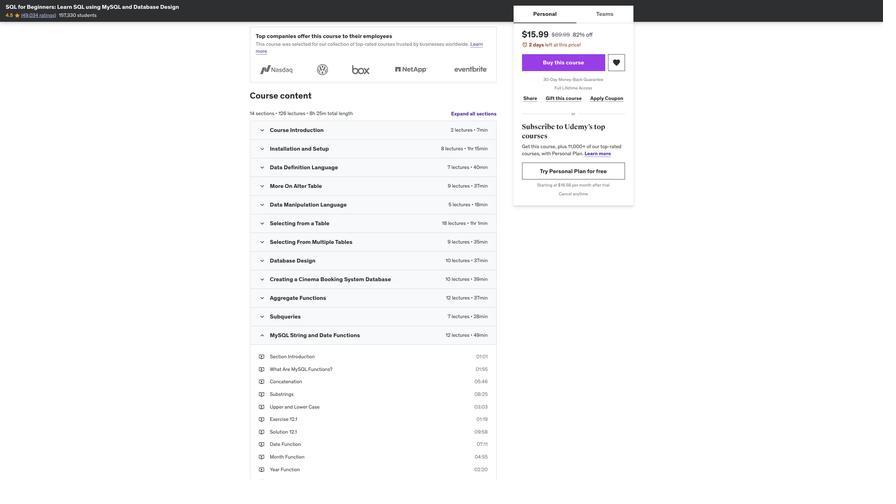 Task type: vqa. For each thing, say whether or not it's contained in the screenshot.
this corresponding to Gift
yes



Task type: locate. For each thing, give the bounding box(es) containing it.
personal down plus
[[552, 151, 572, 157]]

subqueries
[[270, 314, 301, 321]]

1 selecting from the top
[[270, 220, 296, 227]]

and right using
[[122, 3, 132, 10]]

xsmall image
[[259, 354, 264, 361], [259, 367, 264, 374], [259, 379, 264, 386], [259, 392, 264, 399], [259, 417, 264, 424], [259, 442, 264, 449]]

10 down 10 lectures • 37min
[[446, 277, 451, 283]]

mysql right are
[[291, 367, 307, 373]]

1hr for installation and setup
[[467, 146, 474, 152]]

0 horizontal spatial 2
[[451, 127, 454, 133]]

functions
[[300, 295, 326, 302], [333, 332, 360, 339]]

small image for selecting from multiple tables
[[259, 239, 266, 246]]

10 lectures • 37min
[[446, 258, 488, 264]]

3 xsmall image from the top
[[259, 379, 264, 386]]

12.1 down upper and lower case
[[290, 417, 297, 423]]

2 horizontal spatial mysql
[[291, 367, 307, 373]]

9 for more on alter table
[[448, 183, 451, 189]]

this inside get this course, plus 11,000+ of our top-rated courses, with personal plan.
[[531, 144, 539, 150]]

a left cinema
[[294, 276, 298, 283]]

1 horizontal spatial to
[[556, 123, 563, 132]]

0 horizontal spatial courses
[[378, 41, 395, 47]]

5 xsmall image from the top
[[259, 480, 264, 481]]

more up free on the right top
[[599, 151, 611, 157]]

0 vertical spatial selecting
[[270, 220, 296, 227]]

2 horizontal spatial learn
[[585, 151, 598, 157]]

14 sections • 126 lectures • 8h 25m total length
[[250, 110, 353, 117]]

9 lectures • 37min
[[448, 183, 488, 189]]

xsmall image left substrings on the bottom of page
[[259, 392, 264, 399]]

our down top companies offer this course to their employees
[[319, 41, 326, 47]]

lectures for data manipulation language
[[453, 202, 471, 208]]

gift this course
[[546, 95, 582, 101]]

2 small image from the top
[[259, 183, 266, 190]]

learn more
[[256, 41, 483, 54], [585, 151, 611, 157]]

businesses
[[420, 41, 444, 47]]

table for selecting from a table
[[315, 220, 330, 227]]

12 lectures • 37min
[[446, 295, 488, 302]]

1 horizontal spatial learn more
[[585, 151, 611, 157]]

0 horizontal spatial learn more
[[256, 41, 483, 54]]

1 vertical spatial introduction
[[288, 354, 315, 360]]

lectures right 5
[[453, 202, 471, 208]]

0 vertical spatial 2
[[529, 42, 532, 48]]

mysql
[[102, 3, 121, 10], [270, 332, 289, 339], [291, 367, 307, 373]]

xsmall image
[[259, 404, 264, 411], [259, 429, 264, 436], [259, 454, 264, 461], [259, 467, 264, 474], [259, 480, 264, 481]]

xsmall image for year function
[[259, 467, 264, 474]]

5 small image from the top
[[259, 239, 266, 246]]

lectures down 10 lectures • 37min
[[452, 277, 470, 283]]

12 for aggregate functions
[[446, 295, 451, 302]]

subscribe to udemy's top courses
[[522, 123, 605, 141]]

• for mysql string and date functions
[[471, 333, 473, 339]]

course
[[250, 90, 278, 101], [270, 127, 289, 134]]

to inside subscribe to udemy's top courses
[[556, 123, 563, 132]]

0 vertical spatial at
[[554, 42, 558, 48]]

1 horizontal spatial courses
[[522, 132, 548, 141]]

0 horizontal spatial learn more link
[[256, 41, 483, 54]]

1 horizontal spatial design
[[297, 257, 316, 265]]

lectures down 7 lectures • 40min
[[452, 183, 470, 189]]

date right 'string'
[[320, 332, 332, 339]]

1 vertical spatial language
[[320, 201, 347, 208]]

introduction up what are mysql functions?
[[288, 354, 315, 360]]

10 for creating a cinema booking system database
[[446, 277, 451, 283]]

7 small image from the top
[[259, 333, 266, 340]]

1 horizontal spatial learn more link
[[585, 151, 611, 157]]

0 horizontal spatial functions
[[300, 295, 326, 302]]

lectures right "126"
[[288, 110, 305, 117]]

sql up 157,330 students
[[73, 3, 84, 10]]

tab list
[[514, 6, 633, 23]]

0 vertical spatial introduction
[[290, 127, 324, 134]]

what
[[270, 367, 282, 373]]

1 vertical spatial function
[[285, 454, 305, 461]]

3 small image from the top
[[259, 202, 266, 209]]

course up the collection
[[323, 32, 341, 39]]

table
[[308, 183, 322, 190], [315, 220, 330, 227]]

learn for top companies offer this course to their employees
[[470, 41, 483, 47]]

• for selecting from multiple tables
[[471, 239, 473, 245]]

12.1 right solution
[[289, 429, 297, 436]]

0 vertical spatial learn more link
[[256, 41, 483, 54]]

0 vertical spatial courses
[[378, 41, 395, 47]]

introduction down the 14 sections • 126 lectures • 8h 25m total length
[[290, 127, 324, 134]]

more for subscribe to udemy's top courses
[[599, 151, 611, 157]]

1 vertical spatial top-
[[601, 144, 610, 150]]

sections right 14
[[256, 110, 274, 117]]

sections inside dropdown button
[[477, 111, 497, 117]]

• for selecting from a table
[[467, 220, 469, 227]]

course for course introduction
[[270, 127, 289, 134]]

1 vertical spatial table
[[315, 220, 330, 227]]

2 vertical spatial for
[[587, 168, 595, 175]]

0 vertical spatial learn
[[57, 3, 72, 10]]

2 selecting from the top
[[270, 239, 296, 246]]

plan
[[574, 168, 586, 175]]

0 horizontal spatial sections
[[256, 110, 274, 117]]

xsmall image for section introduction
[[259, 354, 264, 361]]

• for data definition language
[[471, 164, 472, 171]]

12 down 10 lectures • 39min
[[446, 295, 451, 302]]

what are mysql functions?
[[270, 367, 333, 373]]

37min up 28min
[[474, 295, 488, 302]]

9
[[448, 183, 451, 189], [448, 239, 451, 245]]

12 lectures • 49min
[[446, 333, 488, 339]]

0 vertical spatial more
[[256, 48, 267, 54]]

•
[[276, 110, 277, 117], [307, 110, 308, 117], [474, 127, 476, 133], [464, 146, 466, 152], [471, 164, 472, 171], [471, 183, 473, 189], [472, 202, 474, 208], [467, 220, 469, 227], [471, 239, 473, 245], [471, 258, 473, 264], [471, 277, 473, 283], [471, 295, 473, 302], [471, 314, 473, 320], [471, 333, 473, 339]]

• left 1min
[[467, 220, 469, 227]]

money-
[[559, 77, 573, 82]]

courses down subscribe on the right top of the page
[[522, 132, 548, 141]]

2 xsmall image from the top
[[259, 367, 264, 374]]

nasdaq image
[[256, 63, 296, 77]]

10
[[446, 258, 451, 264], [446, 277, 451, 283]]

our inside get this course, plus 11,000+ of our top-rated courses, with personal plan.
[[592, 144, 600, 150]]

xsmall image for month function
[[259, 454, 264, 461]]

top- down their
[[356, 41, 365, 47]]

lectures for subqueries
[[452, 314, 470, 320]]

0 horizontal spatial rated
[[365, 41, 377, 47]]

0 vertical spatial top-
[[356, 41, 365, 47]]

1 small image from the top
[[259, 146, 266, 153]]

0 horizontal spatial learn
[[57, 3, 72, 10]]

1 data from the top
[[270, 164, 283, 171]]

buy this course
[[543, 59, 584, 66]]

at left $16.58
[[554, 183, 557, 188]]

learn for subscribe to udemy's top courses
[[585, 151, 598, 157]]

2 vertical spatial learn
[[585, 151, 598, 157]]

rated inside get this course, plus 11,000+ of our top-rated courses, with personal plan.
[[610, 144, 622, 150]]

length
[[339, 110, 353, 117]]

• left 49min
[[471, 333, 473, 339]]

2 horizontal spatial for
[[587, 168, 595, 175]]

1 horizontal spatial our
[[592, 144, 600, 150]]

language down setup
[[312, 164, 338, 171]]

1 vertical spatial course
[[270, 127, 289, 134]]

1 horizontal spatial sql
[[73, 3, 84, 10]]

to left udemy's
[[556, 123, 563, 132]]

0 horizontal spatial top-
[[356, 41, 365, 47]]

2 vertical spatial 37min
[[474, 295, 488, 302]]

0 vertical spatial to
[[342, 32, 348, 39]]

sql
[[6, 3, 17, 10], [73, 3, 84, 10]]

small image for aggregate functions
[[259, 295, 266, 302]]

a
[[311, 220, 314, 227], [294, 276, 298, 283]]

learn more for top companies offer this course to their employees
[[256, 41, 483, 54]]

mysql left 'string'
[[270, 332, 289, 339]]

2 horizontal spatial database
[[366, 276, 391, 283]]

2 vertical spatial function
[[281, 467, 300, 473]]

0 vertical spatial 1hr
[[467, 146, 474, 152]]

course introduction
[[270, 127, 324, 134]]

$15.99
[[522, 29, 549, 40]]

1 vertical spatial courses
[[522, 132, 548, 141]]

gift this course link
[[544, 91, 583, 105]]

2 down expand
[[451, 127, 454, 133]]

for left free on the right top
[[587, 168, 595, 175]]

plan.
[[573, 151, 584, 157]]

learn more down employees
[[256, 41, 483, 54]]

01:55
[[476, 367, 488, 373]]

1 xsmall image from the top
[[259, 404, 264, 411]]

7 down 8 lectures • 1hr 15min
[[448, 164, 450, 171]]

data definition language
[[270, 164, 338, 171]]

lectures up 12 lectures • 49min
[[452, 314, 470, 320]]

2 sections from the left
[[477, 111, 497, 117]]

personal inside get this course, plus 11,000+ of our top-rated courses, with personal plan.
[[552, 151, 572, 157]]

lectures up 10 lectures • 39min
[[452, 258, 470, 264]]

xsmall image for what are mysql functions?
[[259, 367, 264, 374]]

and left setup
[[302, 145, 312, 152]]

• left 28min
[[471, 314, 473, 320]]

our right 11,000+
[[592, 144, 600, 150]]

4 small image from the top
[[259, 220, 266, 227]]

small image
[[259, 127, 266, 134], [259, 183, 266, 190], [259, 258, 266, 265], [259, 277, 266, 284], [259, 295, 266, 302], [259, 314, 266, 321], [259, 333, 266, 340]]

0 horizontal spatial date
[[270, 442, 280, 448]]

9 down 18 lectures • 1hr 1min
[[448, 239, 451, 245]]

this up courses, at the right top of the page
[[531, 144, 539, 150]]

0 vertical spatial 12
[[446, 295, 451, 302]]

6 xsmall image from the top
[[259, 442, 264, 449]]

0 vertical spatial language
[[312, 164, 338, 171]]

lectures for data definition language
[[452, 164, 469, 171]]

7 lectures • 28min
[[448, 314, 488, 320]]

lectures for creating a cinema booking system database
[[452, 277, 470, 283]]

0 vertical spatial our
[[319, 41, 326, 47]]

0 horizontal spatial database
[[133, 3, 159, 10]]

access
[[579, 85, 592, 91]]

year function
[[270, 467, 300, 473]]

personal up $15.99
[[533, 10, 557, 17]]

2 data from the top
[[270, 201, 283, 208]]

4 small image from the top
[[259, 277, 266, 284]]

lectures for selecting from multiple tables
[[452, 239, 470, 245]]

lectures down 7 lectures • 28min
[[452, 333, 470, 339]]

2 sql from the left
[[73, 3, 84, 10]]

• down 9 lectures • 35min at the right
[[471, 258, 473, 264]]

personal inside try personal plan for free link
[[549, 168, 573, 175]]

from
[[297, 220, 310, 227]]

xsmall image for upper and lower case
[[259, 404, 264, 411]]

at right "left"
[[554, 42, 558, 48]]

xsmall image left section on the left of page
[[259, 354, 264, 361]]

1 vertical spatial design
[[297, 257, 316, 265]]

2 xsmall image from the top
[[259, 429, 264, 436]]

08:25
[[475, 392, 488, 398]]

1 37min from the top
[[474, 183, 488, 189]]

01:01
[[476, 354, 488, 360]]

1 vertical spatial 12
[[446, 333, 451, 339]]

top- down top
[[601, 144, 610, 150]]

0 horizontal spatial of
[[350, 41, 355, 47]]

total
[[328, 110, 338, 117]]

this right buy
[[555, 59, 565, 66]]

string
[[290, 332, 307, 339]]

was
[[282, 41, 291, 47]]

xsmall image for date function
[[259, 442, 264, 449]]

lectures right 8
[[445, 146, 463, 152]]

course inside button
[[566, 59, 584, 66]]

course down lifetime
[[566, 95, 582, 101]]

guarantee
[[584, 77, 604, 82]]

from
[[297, 239, 311, 246]]

1 small image from the top
[[259, 127, 266, 134]]

4 xsmall image from the top
[[259, 392, 264, 399]]

to left their
[[342, 32, 348, 39]]

small image for data manipulation language
[[259, 202, 266, 209]]

2 vertical spatial personal
[[549, 168, 573, 175]]

• left 35min
[[471, 239, 473, 245]]

1 horizontal spatial database
[[270, 257, 295, 265]]

introduction for course introduction
[[290, 127, 324, 134]]

learn more link down employees
[[256, 41, 483, 54]]

data down more
[[270, 201, 283, 208]]

function up month function
[[282, 442, 301, 448]]

full
[[555, 85, 561, 91]]

small image for selecting from a table
[[259, 220, 266, 227]]

0 vertical spatial learn more
[[256, 41, 483, 54]]

1min
[[478, 220, 488, 227]]

82%
[[573, 31, 585, 38]]

small image for mysql string and date functions
[[259, 333, 266, 340]]

language right manipulation
[[320, 201, 347, 208]]

8
[[441, 146, 444, 152]]

37min down 40min
[[474, 183, 488, 189]]

5 xsmall image from the top
[[259, 417, 264, 424]]

18
[[442, 220, 447, 227]]

0 vertical spatial 9
[[448, 183, 451, 189]]

12 for mysql string and date functions
[[446, 333, 451, 339]]

selecting left from on the left of the page
[[270, 239, 296, 246]]

small image
[[259, 146, 266, 153], [259, 164, 266, 171], [259, 202, 266, 209], [259, 220, 266, 227], [259, 239, 266, 246]]

1 vertical spatial selecting
[[270, 239, 296, 246]]

1 vertical spatial date
[[270, 442, 280, 448]]

by
[[413, 41, 419, 47]]

course up 14
[[250, 90, 278, 101]]

function down month function
[[281, 467, 300, 473]]

3 small image from the top
[[259, 258, 266, 265]]

1 vertical spatial 2
[[451, 127, 454, 133]]

selecting
[[270, 220, 296, 227], [270, 239, 296, 246]]

0 vertical spatial for
[[18, 3, 26, 10]]

table right the alter
[[308, 183, 322, 190]]

• left 7min
[[474, 127, 476, 133]]

and left 'lower'
[[285, 404, 293, 411]]

xsmall image left date function
[[259, 442, 264, 449]]

1 vertical spatial 10
[[446, 277, 451, 283]]

design
[[160, 3, 179, 10], [297, 257, 316, 265]]

lectures right 18
[[448, 220, 466, 227]]

more down this
[[256, 48, 267, 54]]

• for aggregate functions
[[471, 295, 473, 302]]

2 37min from the top
[[474, 258, 488, 264]]

4 xsmall image from the top
[[259, 467, 264, 474]]

0 vertical spatial 37min
[[474, 183, 488, 189]]

lectures down 18 lectures • 1hr 1min
[[452, 239, 470, 245]]

1 vertical spatial learn more link
[[585, 151, 611, 157]]

table up multiple
[[315, 220, 330, 227]]

at
[[554, 42, 558, 48], [554, 183, 557, 188]]

• up 5 lectures • 18min
[[471, 183, 473, 189]]

personal up $16.58
[[549, 168, 573, 175]]

• left 40min
[[471, 164, 472, 171]]

1 sql from the left
[[6, 3, 17, 10]]

data for data definition language
[[270, 164, 283, 171]]

function
[[282, 442, 301, 448], [285, 454, 305, 461], [281, 467, 300, 473]]

a right from
[[311, 220, 314, 227]]

0 horizontal spatial design
[[160, 3, 179, 10]]

1 horizontal spatial of
[[587, 144, 591, 150]]

off
[[586, 31, 593, 38]]

0 vertical spatial 12.1
[[290, 417, 297, 423]]

for inside try personal plan for free link
[[587, 168, 595, 175]]

sql up the 4.5
[[6, 3, 17, 10]]

wishlist image
[[612, 58, 621, 67]]

10 up 10 lectures • 39min
[[446, 258, 451, 264]]

netapp image
[[391, 63, 432, 77]]

1 vertical spatial 37min
[[474, 258, 488, 264]]

learn more for subscribe to udemy's top courses
[[585, 151, 611, 157]]

learn right plan.
[[585, 151, 598, 157]]

1 horizontal spatial for
[[312, 41, 318, 47]]

function for date function
[[282, 442, 301, 448]]

lectures down 10 lectures • 39min
[[452, 295, 470, 302]]

case
[[309, 404, 320, 411]]

7 up 12 lectures • 49min
[[448, 314, 451, 320]]

3 37min from the top
[[474, 295, 488, 302]]

learn more link up free on the right top
[[585, 151, 611, 157]]

small image for installation and setup
[[259, 146, 266, 153]]

0 vertical spatial course
[[250, 90, 278, 101]]

top- inside get this course, plus 11,000+ of our top-rated courses, with personal plan.
[[601, 144, 610, 150]]

$15.99 $89.99 82% off
[[522, 29, 593, 40]]

37min for aggregate functions
[[474, 295, 488, 302]]

learn more up free on the right top
[[585, 151, 611, 157]]

their
[[349, 32, 362, 39]]

5 small image from the top
[[259, 295, 266, 302]]

xsmall image left concatenation
[[259, 379, 264, 386]]

1 vertical spatial mysql
[[270, 332, 289, 339]]

courses down employees
[[378, 41, 395, 47]]

0 vertical spatial a
[[311, 220, 314, 227]]

data up more
[[270, 164, 283, 171]]

0 vertical spatial 7
[[448, 164, 450, 171]]

mysql right using
[[102, 3, 121, 10]]

1 vertical spatial personal
[[552, 151, 572, 157]]

data for data manipulation language
[[270, 201, 283, 208]]

2 for 2 days left at this price!
[[529, 42, 532, 48]]

0 horizontal spatial sql
[[6, 3, 17, 10]]

7
[[448, 164, 450, 171], [448, 314, 451, 320]]

learn more link for subscribe to udemy's top courses
[[585, 151, 611, 157]]

1 vertical spatial 9
[[448, 239, 451, 245]]

1 horizontal spatial mysql
[[270, 332, 289, 339]]

lectures down expand
[[455, 127, 473, 133]]

2 small image from the top
[[259, 164, 266, 171]]

1 horizontal spatial sections
[[477, 111, 497, 117]]

12.1
[[290, 417, 297, 423], [289, 429, 297, 436]]

1 xsmall image from the top
[[259, 354, 264, 361]]

0 vertical spatial personal
[[533, 10, 557, 17]]

1 horizontal spatial 2
[[529, 42, 532, 48]]

• up 7 lectures • 28min
[[471, 295, 473, 302]]

1 horizontal spatial top-
[[601, 144, 610, 150]]

this
[[311, 32, 322, 39], [559, 42, 567, 48], [555, 59, 565, 66], [556, 95, 565, 101], [531, 144, 539, 150]]

1 vertical spatial functions
[[333, 332, 360, 339]]

lectures for more on alter table
[[452, 183, 470, 189]]

top companies offer this course to their employees
[[256, 32, 392, 39]]

• left the 15min
[[464, 146, 466, 152]]

1 vertical spatial at
[[554, 183, 557, 188]]

1hr left the 15min
[[467, 146, 474, 152]]

this right offer on the top left
[[311, 32, 322, 39]]

course up the back
[[566, 59, 584, 66]]

6 small image from the top
[[259, 314, 266, 321]]

1 vertical spatial our
[[592, 144, 600, 150]]

1 vertical spatial learn
[[470, 41, 483, 47]]

cinema
[[299, 276, 319, 283]]

selected
[[292, 41, 311, 47]]

12.1 for exercise 12.1
[[290, 417, 297, 423]]

alarm image
[[522, 42, 528, 48]]

learn up "157,330" at the left of page
[[57, 3, 72, 10]]

ratings)
[[39, 12, 56, 18]]

language for data definition language
[[312, 164, 338, 171]]

system
[[344, 276, 364, 283]]

more
[[270, 183, 284, 190]]

1 vertical spatial for
[[312, 41, 318, 47]]

0 vertical spatial date
[[320, 332, 332, 339]]

of down their
[[350, 41, 355, 47]]

xsmall image left exercise
[[259, 417, 264, 424]]

language
[[312, 164, 338, 171], [320, 201, 347, 208]]

installation and setup
[[270, 145, 329, 152]]

date
[[320, 332, 332, 339], [270, 442, 280, 448]]

1 vertical spatial 1hr
[[470, 220, 477, 227]]

40min
[[474, 164, 488, 171]]

1 horizontal spatial more
[[599, 151, 611, 157]]

0 vertical spatial 10
[[446, 258, 451, 264]]

5 lectures • 18min
[[449, 202, 488, 208]]

0 vertical spatial mysql
[[102, 3, 121, 10]]

1 vertical spatial 12.1
[[289, 429, 297, 436]]

0 vertical spatial of
[[350, 41, 355, 47]]

sections right all
[[477, 111, 497, 117]]

lectures for database design
[[452, 258, 470, 264]]

0 vertical spatial function
[[282, 442, 301, 448]]

39min
[[474, 277, 488, 283]]

eventbrite image
[[450, 63, 491, 77]]

learn right worldwide.
[[470, 41, 483, 47]]

0 vertical spatial rated
[[365, 41, 377, 47]]

this inside button
[[555, 59, 565, 66]]

1 vertical spatial rated
[[610, 144, 622, 150]]

for down top companies offer this course to their employees
[[312, 41, 318, 47]]

month
[[270, 454, 284, 461]]

3 xsmall image from the top
[[259, 454, 264, 461]]

data
[[270, 164, 283, 171], [270, 201, 283, 208]]

of right 11,000+
[[587, 144, 591, 150]]

0 vertical spatial functions
[[300, 295, 326, 302]]

1 vertical spatial of
[[587, 144, 591, 150]]

buy this course button
[[522, 54, 605, 71]]



Task type: describe. For each thing, give the bounding box(es) containing it.
anytime
[[573, 192, 588, 197]]

coupon
[[605, 95, 624, 101]]

• left 8h 25m
[[307, 110, 308, 117]]

definition
[[284, 164, 310, 171]]

(49,034 ratings)
[[21, 12, 56, 18]]

course,
[[541, 144, 557, 150]]

9 lectures • 35min
[[448, 239, 488, 245]]

lectures for aggregate functions
[[452, 295, 470, 302]]

1 horizontal spatial functions
[[333, 332, 360, 339]]

10 for database design
[[446, 258, 451, 264]]

12.1 for solution 12.1
[[289, 429, 297, 436]]

• for subqueries
[[471, 314, 473, 320]]

37min for database design
[[474, 258, 488, 264]]

xsmall image for concatenation
[[259, 379, 264, 386]]

this
[[256, 41, 265, 47]]

exercise
[[270, 417, 289, 423]]

7 for subqueries
[[448, 314, 451, 320]]

0 vertical spatial database
[[133, 3, 159, 10]]

days
[[533, 42, 544, 48]]

apply
[[591, 95, 604, 101]]

more on alter table
[[270, 183, 322, 190]]

section introduction
[[270, 354, 315, 360]]

(49,034
[[21, 12, 38, 18]]

4.5
[[6, 12, 13, 18]]

and right 'string'
[[308, 332, 318, 339]]

7min
[[477, 127, 488, 133]]

try personal plan for free link
[[522, 163, 625, 180]]

tab list containing personal
[[514, 6, 633, 23]]

1 horizontal spatial date
[[320, 332, 332, 339]]

with
[[542, 151, 551, 157]]

0 horizontal spatial for
[[18, 3, 26, 10]]

small image for creating a cinema booking system database
[[259, 277, 266, 284]]

18 lectures • 1hr 1min
[[442, 220, 488, 227]]

lectures for selecting from a table
[[448, 220, 466, 227]]

• for installation and setup
[[464, 146, 466, 152]]

share
[[524, 95, 537, 101]]

$16.58
[[558, 183, 571, 188]]

35min
[[474, 239, 488, 245]]

worldwide.
[[446, 41, 469, 47]]

2 lectures • 7min
[[451, 127, 488, 133]]

small image for data definition language
[[259, 164, 266, 171]]

function for month function
[[285, 454, 305, 461]]

companies
[[267, 32, 296, 39]]

small image for subqueries
[[259, 314, 266, 321]]

1hr for selecting from a table
[[470, 220, 477, 227]]

xsmall image for solution 12.1
[[259, 429, 264, 436]]

this down $89.99
[[559, 42, 567, 48]]

1 horizontal spatial a
[[311, 220, 314, 227]]

small image for database design
[[259, 258, 266, 265]]

14
[[250, 110, 255, 117]]

of inside get this course, plus 11,000+ of our top-rated courses, with personal plan.
[[587, 144, 591, 150]]

solution 12.1
[[270, 429, 297, 436]]

this for buy
[[555, 59, 565, 66]]

year
[[270, 467, 280, 473]]

0 vertical spatial design
[[160, 3, 179, 10]]

0 horizontal spatial a
[[294, 276, 298, 283]]

157,330
[[59, 12, 76, 18]]

• for data manipulation language
[[472, 202, 474, 208]]

collection
[[328, 41, 349, 47]]

xsmall image for exercise 12.1
[[259, 417, 264, 424]]

18min
[[475, 202, 488, 208]]

lifetime
[[562, 85, 578, 91]]

5
[[449, 202, 452, 208]]

creating a cinema booking system database
[[270, 276, 391, 283]]

personal inside personal button
[[533, 10, 557, 17]]

cancel
[[559, 192, 572, 197]]

starting at $16.58 per month after trial cancel anytime
[[537, 183, 610, 197]]

aggregate
[[270, 295, 298, 302]]

introduction for section introduction
[[288, 354, 315, 360]]

buy
[[543, 59, 553, 66]]

01:19
[[477, 417, 488, 423]]

substrings
[[270, 392, 294, 398]]

date function
[[270, 442, 301, 448]]

top
[[256, 32, 266, 39]]

database design
[[270, 257, 316, 265]]

small image for more on alter table
[[259, 183, 266, 190]]

gift
[[546, 95, 555, 101]]

• for database design
[[471, 258, 473, 264]]

employees
[[363, 32, 392, 39]]

beginners:
[[27, 3, 56, 10]]

plus
[[558, 144, 567, 150]]

xsmall image for substrings
[[259, 392, 264, 399]]

07:11
[[477, 442, 488, 448]]

lectures for installation and setup
[[445, 146, 463, 152]]

2 for 2 lectures • 7min
[[451, 127, 454, 133]]

courses,
[[522, 151, 541, 157]]

are
[[283, 367, 290, 373]]

• left "126"
[[276, 110, 277, 117]]

offer
[[298, 32, 310, 39]]

selecting for selecting from multiple tables
[[270, 239, 296, 246]]

share button
[[522, 91, 539, 105]]

small image for course introduction
[[259, 127, 266, 134]]

• for more on alter table
[[471, 183, 473, 189]]

learn more link for top companies offer this course to their employees
[[256, 41, 483, 54]]

tables
[[335, 239, 353, 246]]

expand
[[451, 111, 469, 117]]

functions?
[[308, 367, 333, 373]]

language for data manipulation language
[[320, 201, 347, 208]]

course for course content
[[250, 90, 278, 101]]

this for gift
[[556, 95, 565, 101]]

selecting from multiple tables
[[270, 239, 353, 246]]

selecting from a table
[[270, 220, 330, 227]]

more for top companies offer this course to their employees
[[256, 48, 267, 54]]

1 sections from the left
[[256, 110, 274, 117]]

free
[[596, 168, 607, 175]]

apply coupon
[[591, 95, 624, 101]]

courses inside subscribe to udemy's top courses
[[522, 132, 548, 141]]

• for course introduction
[[474, 127, 476, 133]]

expand all sections
[[451, 111, 497, 117]]

this for get
[[531, 144, 539, 150]]

49min
[[474, 333, 488, 339]]

7 lectures • 40min
[[448, 164, 488, 171]]

course content
[[250, 90, 312, 101]]

lectures for mysql string and date functions
[[452, 333, 470, 339]]

8h 25m
[[310, 110, 327, 117]]

2 vertical spatial mysql
[[291, 367, 307, 373]]

05:46
[[475, 379, 488, 386]]

month
[[579, 183, 592, 188]]

course down the companies
[[266, 41, 281, 47]]

after
[[593, 183, 602, 188]]

2 vertical spatial database
[[366, 276, 391, 283]]

lectures for course introduction
[[455, 127, 473, 133]]

section
[[270, 354, 287, 360]]

02:20
[[475, 467, 488, 473]]

all
[[470, 111, 476, 117]]

apply coupon button
[[589, 91, 625, 105]]

box image
[[349, 63, 373, 77]]

• for creating a cinema booking system database
[[471, 277, 473, 283]]

alter
[[294, 183, 307, 190]]

mysql string and date functions
[[270, 332, 360, 339]]

1 vertical spatial database
[[270, 257, 295, 265]]

sql for beginners: learn sql using mysql and database design
[[6, 3, 179, 10]]

selecting for selecting from a table
[[270, 220, 296, 227]]

9 for selecting from multiple tables
[[448, 239, 451, 245]]

day
[[550, 77, 558, 82]]

function for year function
[[281, 467, 300, 473]]

trusted
[[396, 41, 412, 47]]

157,330 students
[[59, 12, 97, 18]]

at inside starting at $16.58 per month after trial cancel anytime
[[554, 183, 557, 188]]

table for more on alter table
[[308, 183, 322, 190]]

37min for more on alter table
[[474, 183, 488, 189]]

30-
[[543, 77, 550, 82]]

expand all sections button
[[451, 107, 497, 121]]

0 horizontal spatial to
[[342, 32, 348, 39]]

28min
[[474, 314, 488, 320]]

try
[[540, 168, 548, 175]]

10 lectures • 39min
[[446, 277, 488, 283]]

7 for data definition language
[[448, 164, 450, 171]]

volkswagen image
[[315, 63, 330, 77]]

try personal plan for free
[[540, 168, 607, 175]]

using
[[86, 3, 101, 10]]

this course was selected for our collection of top-rated courses trusted by businesses worldwide.
[[256, 41, 469, 47]]



